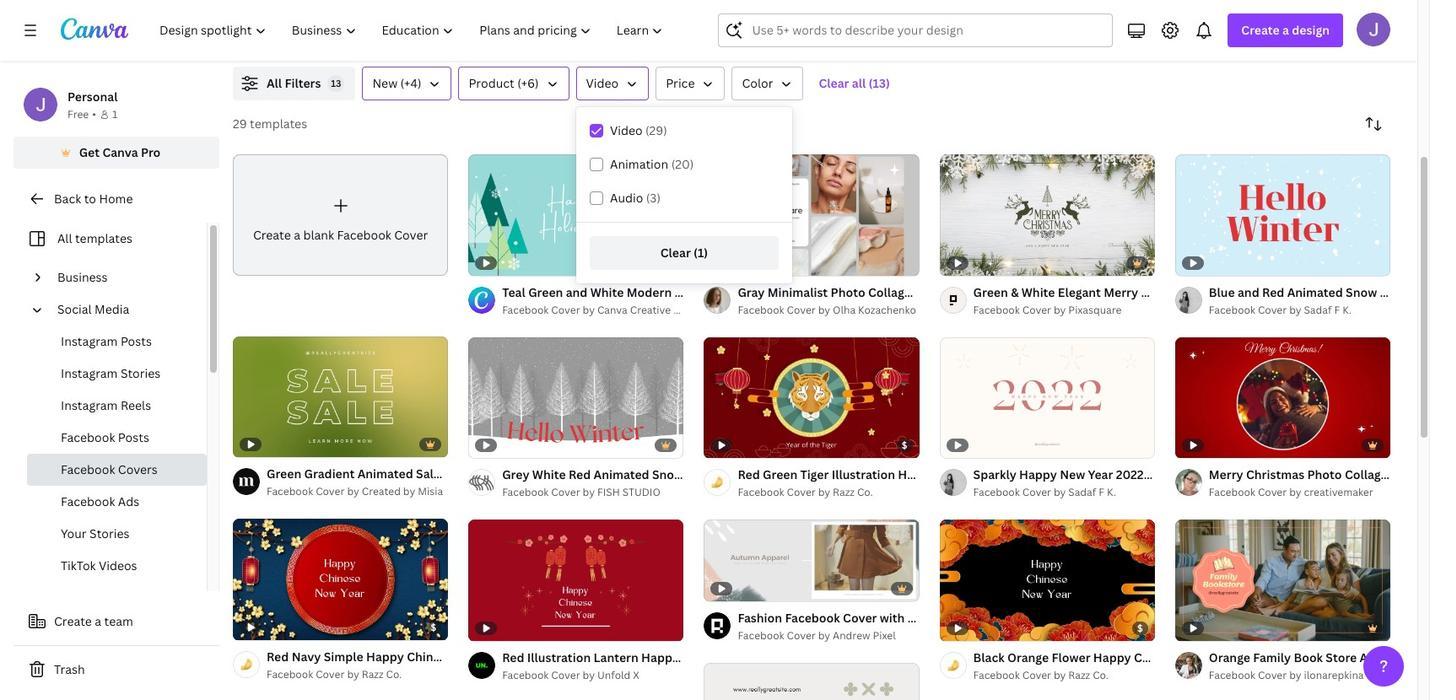 Task type: describe. For each thing, give the bounding box(es) containing it.
facebook cover by pixasquare
[[974, 303, 1122, 317]]

instagram stories
[[61, 365, 161, 381]]

orange inside 'orange family book store animated fa facebook cover by ilonarepkina'
[[1209, 650, 1251, 666]]

photo for minimalist
[[831, 284, 866, 300]]

merry
[[1209, 467, 1244, 483]]

year for red navy simple happy chinese new year facebook cover
[[484, 649, 509, 665]]

1 horizontal spatial canva
[[597, 303, 628, 317]]

by inside gray minimalist photo collage animated facebook cover facebook cover by olha kozachenko
[[818, 303, 831, 317]]

free •
[[68, 107, 96, 122]]

sadaf inside blue and red animated snow hello win facebook cover by sadaf f k.
[[1304, 303, 1332, 317]]

unfold
[[597, 668, 631, 682]]

blank
[[303, 227, 334, 243]]

photo for christmas
[[1308, 467, 1342, 483]]

a for design
[[1283, 22, 1289, 38]]

business link
[[51, 262, 197, 294]]

canva inside button
[[102, 144, 138, 160]]

social media link
[[51, 294, 197, 326]]

facebook cover by fish studio link
[[502, 484, 684, 501]]

and
[[1238, 284, 1260, 300]]

facebook cover by razz co. link for black orange flower happy chinese new year facebook cover
[[974, 667, 1155, 684]]

1 horizontal spatial co.
[[857, 485, 873, 500]]

(3)
[[646, 190, 661, 206]]

sadaf inside sparkly happy new year 2022 greetings facebook cover facebook cover by sadaf f k.
[[1069, 485, 1096, 500]]

red inside red navy simple happy chinese new year facebook cover facebook cover by razz co.
[[267, 649, 289, 665]]

13
[[331, 77, 341, 89]]

all filters
[[267, 75, 321, 91]]

sparkly happy new year 2022 greetings facebook cover link
[[974, 466, 1297, 484]]

all templates link
[[24, 223, 197, 255]]

create a team button
[[14, 605, 219, 639]]

your stories
[[61, 526, 130, 542]]

home
[[99, 191, 133, 207]]

creative
[[630, 303, 671, 317]]

product (+6) button
[[459, 67, 569, 100]]

store
[[1326, 650, 1357, 666]]

co. for red navy simple happy chinese new year facebook cover
[[386, 667, 402, 682]]

(29)
[[646, 122, 667, 138]]

Sort by button
[[1357, 107, 1391, 141]]

personal
[[68, 89, 118, 105]]

get canva pro button
[[14, 137, 219, 169]]

new inside black orange flower happy chinese new year facebook cover facebook cover by razz co.
[[1183, 650, 1208, 666]]

win
[[1414, 284, 1430, 300]]

all for all templates
[[57, 230, 72, 246]]

red for white
[[569, 467, 591, 483]]

razz for black orange flower happy chinese new year facebook cover
[[1069, 668, 1091, 682]]

create for create a design
[[1242, 22, 1280, 38]]

family
[[1253, 650, 1291, 666]]

facebook cover by andrew pixel link
[[738, 628, 920, 645]]

green gradient animated sale facebook cover link
[[267, 465, 535, 484]]

paint
[[1008, 610, 1038, 626]]

get canva pro
[[79, 144, 161, 160]]

(+4)
[[400, 75, 421, 91]]

$ for red navy simple happy chinese new year facebook cover
[[431, 621, 436, 634]]

video (29)
[[610, 122, 667, 138]]

ads
[[118, 494, 139, 510]]

back
[[54, 191, 81, 207]]

modern
[[960, 610, 1005, 626]]

free
[[68, 107, 89, 122]]

color button
[[732, 67, 804, 100]]

facebook inside 'orange family book store animated fa facebook cover by ilonarepkina'
[[1209, 668, 1256, 682]]

video for video
[[586, 75, 619, 91]]

back to home
[[54, 191, 133, 207]]

facebook cover by razz co. link for red navy simple happy chinese new year facebook cover
[[267, 667, 448, 683]]

fashion facebook cover with abstract modern paint shapes facebook cover by andrew pixel
[[738, 610, 1082, 643]]

facebook covers
[[61, 462, 158, 478]]

1 horizontal spatial $
[[902, 439, 908, 452]]

facebook posts
[[61, 430, 149, 446]]

f inside sparkly happy new year 2022 greetings facebook cover facebook cover by sadaf f k.
[[1099, 485, 1105, 500]]

instagram for instagram reels
[[61, 397, 118, 414]]

animated inside 'orange family book store animated fa facebook cover by ilonarepkina'
[[1360, 650, 1416, 666]]

new inside red navy simple happy chinese new year facebook cover facebook cover by razz co.
[[456, 649, 481, 665]]

create for create a blank facebook cover
[[253, 227, 291, 243]]

facebook cover by canva creative studio link
[[502, 302, 706, 319]]

facebook cover by canva creative studio
[[502, 303, 706, 317]]

k. inside blue and red animated snow hello win facebook cover by sadaf f k.
[[1343, 303, 1352, 317]]

gray minimalist photo collage animated facebook cover link
[[738, 283, 1065, 302]]

by inside sparkly happy new year 2022 greetings facebook cover facebook cover by sadaf f k.
[[1054, 485, 1066, 500]]

by inside blue and red animated snow hello win facebook cover by sadaf f k.
[[1290, 303, 1302, 317]]

minimalist
[[768, 284, 828, 300]]

templates for all templates
[[75, 230, 132, 246]]

co. for black orange flower happy chinese new year facebook cover
[[1093, 668, 1109, 682]]

snow for winter
[[652, 467, 684, 483]]

navy
[[292, 649, 321, 665]]

new (+4) button
[[362, 67, 452, 100]]

fish
[[597, 485, 620, 500]]

clear all (13) button
[[811, 67, 899, 100]]

year inside sparkly happy new year 2022 greetings facebook cover facebook cover by sadaf f k.
[[1088, 467, 1113, 483]]

by inside merry christmas photo collage (facebo facebook cover by creativemaker
[[1290, 485, 1302, 500]]

created
[[362, 485, 401, 499]]

by inside the facebook cover by canva creative studio link
[[583, 303, 595, 317]]

collage for animated
[[868, 284, 911, 300]]

facebook posts link
[[27, 422, 207, 454]]

facebook inside blue and red animated snow hello win facebook cover by sadaf f k.
[[1209, 303, 1256, 317]]

instagram reels
[[61, 397, 151, 414]]

grey
[[502, 467, 530, 483]]

sale
[[416, 466, 441, 482]]

(1)
[[694, 245, 708, 261]]

new inside button
[[373, 75, 398, 91]]

social
[[57, 301, 92, 317]]

with
[[880, 610, 905, 626]]

reels
[[121, 397, 151, 414]]

2022
[[1116, 467, 1144, 483]]

color
[[742, 75, 773, 91]]

audio
[[610, 190, 643, 206]]

facebook cover by sadaf f k. link for red
[[1209, 302, 1391, 319]]

facebook ads
[[61, 494, 139, 510]]

white
[[532, 467, 566, 483]]

new inside sparkly happy new year 2022 greetings facebook cover facebook cover by sadaf f k.
[[1060, 467, 1085, 483]]

get
[[79, 144, 100, 160]]

by inside black orange flower happy chinese new year facebook cover facebook cover by razz co.
[[1054, 668, 1066, 682]]

create for create a team
[[54, 614, 92, 630]]

x
[[633, 668, 640, 682]]

cover inside merry christmas photo collage (facebo facebook cover by creativemaker
[[1258, 485, 1287, 500]]

1 horizontal spatial facebook cover by razz co. link
[[738, 485, 920, 502]]

facebook cover by created by misia link
[[267, 484, 448, 501]]

posts for facebook posts
[[118, 430, 149, 446]]

simple
[[324, 649, 363, 665]]

creativemaker
[[1304, 485, 1374, 500]]

hello for winter
[[686, 467, 717, 483]]

black orange flower happy chinese new year facebook cover facebook cover by razz co.
[[974, 650, 1331, 682]]

red for and
[[1263, 284, 1285, 300]]

collage for (facebo
[[1345, 467, 1388, 483]]

create a design button
[[1228, 14, 1344, 47]]

Search search field
[[752, 14, 1102, 46]]

1 horizontal spatial razz
[[833, 485, 855, 500]]

blue and red animated snow hello win link
[[1209, 283, 1430, 302]]

animated inside blue and red animated snow hello win facebook cover by sadaf f k.
[[1288, 284, 1343, 300]]

posts for instagram posts
[[121, 333, 152, 349]]

create a blank facebook cover element
[[233, 154, 448, 276]]

back to home link
[[14, 182, 219, 216]]

product
[[469, 75, 515, 91]]

green
[[267, 466, 301, 482]]

•
[[92, 107, 96, 122]]

shapes
[[1041, 610, 1082, 626]]



Task type: locate. For each thing, give the bounding box(es) containing it.
1 horizontal spatial k.
[[1343, 303, 1352, 317]]

facebook cover by ilonarepkina link
[[1209, 667, 1391, 684]]

sadaf down "sparkly happy new year 2022 greetings facebook cover" link
[[1069, 485, 1096, 500]]

fa
[[1419, 650, 1430, 666]]

1 horizontal spatial photo
[[1308, 467, 1342, 483]]

a inside dropdown button
[[1283, 22, 1289, 38]]

0 vertical spatial canva
[[102, 144, 138, 160]]

templates for 29 templates
[[250, 116, 307, 132]]

instagram posts link
[[27, 326, 207, 358]]

1 vertical spatial collage
[[1345, 467, 1388, 483]]

by inside facebook cover by unfold x link
[[583, 668, 595, 682]]

new
[[373, 75, 398, 91], [1060, 467, 1085, 483], [456, 649, 481, 665], [1183, 650, 1208, 666]]

0 horizontal spatial facebook cover by razz co. link
[[267, 667, 448, 683]]

templates down back to home
[[75, 230, 132, 246]]

k. down blue and red animated snow hello win "link"
[[1343, 303, 1352, 317]]

happy right the simple
[[366, 649, 404, 665]]

chinese inside black orange flower happy chinese new year facebook cover facebook cover by razz co.
[[1134, 650, 1180, 666]]

create
[[1242, 22, 1280, 38], [253, 227, 291, 243], [54, 614, 92, 630]]

christmas
[[1246, 467, 1305, 483]]

cover inside blue and red animated snow hello win facebook cover by sadaf f k.
[[1258, 303, 1287, 317]]

k.
[[1343, 303, 1352, 317], [1107, 485, 1116, 500]]

fashion facebook cover with abstract modern paint shapes link
[[738, 610, 1082, 628]]

1 vertical spatial red
[[569, 467, 591, 483]]

1 horizontal spatial red
[[569, 467, 591, 483]]

k. down 2022
[[1107, 485, 1116, 500]]

video up video (29)
[[586, 75, 619, 91]]

posts down "reels" at the left bottom
[[118, 430, 149, 446]]

by
[[583, 303, 595, 317], [1054, 303, 1066, 317], [1290, 303, 1302, 317], [818, 303, 831, 317], [347, 485, 359, 499], [403, 485, 415, 499], [583, 485, 595, 500], [1054, 485, 1066, 500], [1290, 485, 1302, 500], [818, 485, 831, 500], [818, 629, 831, 643], [347, 667, 359, 682], [583, 668, 595, 682], [1054, 668, 1066, 682], [1290, 668, 1302, 682]]

animated up created
[[358, 466, 413, 482]]

chinese for flower
[[1134, 650, 1180, 666]]

facebook cover by sadaf f k. link down and
[[1209, 302, 1391, 319]]

2 orange from the left
[[1209, 650, 1251, 666]]

create left team
[[54, 614, 92, 630]]

snow inside blue and red animated snow hello win facebook cover by sadaf f k.
[[1346, 284, 1377, 300]]

1 horizontal spatial snow
[[1346, 284, 1377, 300]]

1 vertical spatial all
[[57, 230, 72, 246]]

all templates
[[57, 230, 132, 246]]

1 horizontal spatial orange
[[1209, 650, 1251, 666]]

0 horizontal spatial photo
[[831, 284, 866, 300]]

0 vertical spatial a
[[1283, 22, 1289, 38]]

clear all (13)
[[819, 75, 890, 91]]

red right and
[[1263, 284, 1285, 300]]

design
[[1292, 22, 1330, 38]]

facebook cover by sadaf f k. link for new
[[974, 484, 1155, 501]]

animated left fa
[[1360, 650, 1416, 666]]

instagram down social media
[[61, 333, 118, 349]]

0 horizontal spatial hello
[[686, 467, 717, 483]]

0 vertical spatial templates
[[250, 116, 307, 132]]

templates right 29 on the left top of the page
[[250, 116, 307, 132]]

clear for clear (1)
[[661, 245, 691, 261]]

hello inside grey white red animated snow hello winter facebook cover facebook cover by fish studio
[[686, 467, 717, 483]]

0 vertical spatial stories
[[121, 365, 161, 381]]

clear left the (1)
[[661, 245, 691, 261]]

photo
[[831, 284, 866, 300], [1308, 467, 1342, 483]]

2 horizontal spatial razz
[[1069, 668, 1091, 682]]

social media
[[57, 301, 129, 317]]

chinese for simple
[[407, 649, 453, 665]]

1 vertical spatial video
[[610, 122, 643, 138]]

0 horizontal spatial co.
[[386, 667, 402, 682]]

0 horizontal spatial orange
[[1008, 650, 1049, 666]]

snow for win
[[1346, 284, 1377, 300]]

0 horizontal spatial chinese
[[407, 649, 453, 665]]

0 vertical spatial f
[[1335, 303, 1340, 317]]

hello for win
[[1380, 284, 1411, 300]]

video button
[[576, 67, 649, 100]]

videos
[[99, 558, 137, 574]]

pixel
[[873, 629, 896, 643]]

(13)
[[869, 75, 890, 91]]

red navy simple happy chinese new year facebook cover link
[[267, 648, 604, 667]]

orange inside black orange flower happy chinese new year facebook cover facebook cover by razz co.
[[1008, 650, 1049, 666]]

collage up 'creativemaker'
[[1345, 467, 1388, 483]]

1 vertical spatial k.
[[1107, 485, 1116, 500]]

1 horizontal spatial all
[[267, 75, 282, 91]]

your
[[61, 526, 87, 542]]

sparkly happy new year 2022 greetings facebook cover facebook cover by sadaf f k.
[[974, 467, 1297, 500]]

pro
[[141, 144, 161, 160]]

blue
[[1209, 284, 1235, 300]]

animated inside grey white red animated snow hello winter facebook cover facebook cover by fish studio
[[594, 467, 650, 483]]

0 horizontal spatial canva
[[102, 144, 138, 160]]

0 horizontal spatial year
[[484, 649, 509, 665]]

create a blank facebook cover link
[[233, 154, 448, 276]]

new (+4)
[[373, 75, 421, 91]]

jacob simon image
[[1357, 13, 1391, 46]]

0 vertical spatial photo
[[831, 284, 866, 300]]

create inside dropdown button
[[1242, 22, 1280, 38]]

happy for black orange flower happy chinese new year facebook cover
[[1094, 650, 1131, 666]]

collage up kozachenko
[[868, 284, 911, 300]]

sadaf
[[1304, 303, 1332, 317], [1069, 485, 1096, 500]]

instagram posts
[[61, 333, 152, 349]]

2 instagram from the top
[[61, 365, 118, 381]]

stories up "reels" at the left bottom
[[121, 365, 161, 381]]

1 horizontal spatial f
[[1335, 303, 1340, 317]]

stories for your stories
[[90, 526, 130, 542]]

0 vertical spatial video
[[586, 75, 619, 91]]

(20)
[[671, 156, 694, 172]]

0 horizontal spatial templates
[[75, 230, 132, 246]]

0 horizontal spatial f
[[1099, 485, 1105, 500]]

0 horizontal spatial clear
[[661, 245, 691, 261]]

f down blue and red animated snow hello win "link"
[[1335, 303, 1340, 317]]

create a blank facebook cover
[[253, 227, 428, 243]]

red inside blue and red animated snow hello win facebook cover by sadaf f k.
[[1263, 284, 1285, 300]]

13 filter options selected element
[[328, 75, 345, 92]]

1 horizontal spatial clear
[[819, 75, 849, 91]]

1 vertical spatial instagram
[[61, 365, 118, 381]]

canva
[[102, 144, 138, 160], [597, 303, 628, 317]]

1 vertical spatial f
[[1099, 485, 1105, 500]]

flower
[[1052, 650, 1091, 666]]

animated inside gray minimalist photo collage animated facebook cover facebook cover by olha kozachenko
[[914, 284, 970, 300]]

happy for red navy simple happy chinese new year facebook cover
[[366, 649, 404, 665]]

1 horizontal spatial hello
[[1380, 284, 1411, 300]]

photo inside gray minimalist photo collage animated facebook cover facebook cover by olha kozachenko
[[831, 284, 866, 300]]

year inside black orange flower happy chinese new year facebook cover facebook cover by razz co.
[[1211, 650, 1236, 666]]

razz inside black orange flower happy chinese new year facebook cover facebook cover by razz co.
[[1069, 668, 1091, 682]]

year left the family
[[1211, 650, 1236, 666]]

clear for clear all (13)
[[819, 75, 849, 91]]

orange right black
[[1008, 650, 1049, 666]]

2 vertical spatial create
[[54, 614, 92, 630]]

year for black orange flower happy chinese new year facebook cover
[[1211, 650, 1236, 666]]

0 vertical spatial k.
[[1343, 303, 1352, 317]]

2 horizontal spatial facebook cover by razz co. link
[[974, 667, 1155, 684]]

animation (20)
[[610, 156, 694, 172]]

a left team
[[95, 614, 101, 630]]

0 vertical spatial all
[[267, 75, 282, 91]]

snow left win
[[1346, 284, 1377, 300]]

all for all filters
[[267, 75, 282, 91]]

1 horizontal spatial year
[[1088, 467, 1113, 483]]

(facebo
[[1391, 467, 1430, 483]]

canva left pro
[[102, 144, 138, 160]]

ilonarepkina
[[1304, 668, 1364, 682]]

hello left win
[[1380, 284, 1411, 300]]

green gradient animated sale facebook cover facebook cover by created by misia
[[267, 466, 535, 499]]

1 horizontal spatial create
[[253, 227, 291, 243]]

1 vertical spatial a
[[294, 227, 300, 243]]

None search field
[[719, 14, 1113, 47]]

cover inside 'orange family book store animated fa facebook cover by ilonarepkina'
[[1258, 668, 1287, 682]]

0 horizontal spatial razz
[[362, 667, 384, 682]]

canva left creative
[[597, 303, 628, 317]]

snow up "studio"
[[652, 467, 684, 483]]

year up facebook cover by unfold x
[[484, 649, 509, 665]]

0 vertical spatial snow
[[1346, 284, 1377, 300]]

co.
[[857, 485, 873, 500], [386, 667, 402, 682], [1093, 668, 1109, 682]]

video left (29)
[[610, 122, 643, 138]]

abstract
[[908, 610, 957, 626]]

posts down social media link
[[121, 333, 152, 349]]

happy inside sparkly happy new year 2022 greetings facebook cover facebook cover by sadaf f k.
[[1019, 467, 1057, 483]]

1 vertical spatial hello
[[686, 467, 717, 483]]

price button
[[656, 67, 725, 100]]

razz inside red navy simple happy chinese new year facebook cover facebook cover by razz co.
[[362, 667, 384, 682]]

a for team
[[95, 614, 101, 630]]

facebook cover by razz co. link
[[738, 485, 920, 502], [267, 667, 448, 683], [974, 667, 1155, 684]]

facebook inside merry christmas photo collage (facebo facebook cover by creativemaker
[[1209, 485, 1256, 500]]

1 instagram from the top
[[61, 333, 118, 349]]

0 horizontal spatial k.
[[1107, 485, 1116, 500]]

merry christmas photo collage (facebo link
[[1209, 466, 1430, 484]]

1 vertical spatial create
[[253, 227, 291, 243]]

all left filters
[[267, 75, 282, 91]]

animated right and
[[1288, 284, 1343, 300]]

1 vertical spatial posts
[[118, 430, 149, 446]]

studio
[[674, 303, 706, 317]]

merry christmas photo collage (facebo facebook cover by creativemaker
[[1209, 467, 1430, 500]]

by inside fashion facebook cover with abstract modern paint shapes facebook cover by andrew pixel
[[818, 629, 831, 643]]

0 vertical spatial red
[[1263, 284, 1285, 300]]

instagram for instagram stories
[[61, 365, 118, 381]]

year
[[1088, 467, 1113, 483], [484, 649, 509, 665], [1211, 650, 1236, 666]]

1 vertical spatial clear
[[661, 245, 691, 261]]

happy right flower
[[1094, 650, 1131, 666]]

1
[[112, 107, 118, 122]]

audio (3)
[[610, 190, 661, 206]]

1 vertical spatial stories
[[90, 526, 130, 542]]

1 horizontal spatial templates
[[250, 116, 307, 132]]

a for blank
[[294, 227, 300, 243]]

year left 2022
[[1088, 467, 1113, 483]]

co. inside black orange flower happy chinese new year facebook cover facebook cover by razz co.
[[1093, 668, 1109, 682]]

red inside grey white red animated snow hello winter facebook cover facebook cover by fish studio
[[569, 467, 591, 483]]

photo inside merry christmas photo collage (facebo facebook cover by creativemaker
[[1308, 467, 1342, 483]]

f down "sparkly happy new year 2022 greetings facebook cover" link
[[1099, 485, 1105, 500]]

0 horizontal spatial $
[[431, 621, 436, 634]]

video inside video "button"
[[586, 75, 619, 91]]

2 vertical spatial a
[[95, 614, 101, 630]]

29
[[233, 116, 247, 132]]

black
[[974, 650, 1005, 666]]

2 horizontal spatial happy
[[1094, 650, 1131, 666]]

book
[[1294, 650, 1323, 666]]

0 vertical spatial clear
[[819, 75, 849, 91]]

1 vertical spatial sadaf
[[1069, 485, 1096, 500]]

1 horizontal spatial a
[[294, 227, 300, 243]]

photo up olha at right top
[[831, 284, 866, 300]]

hello
[[1380, 284, 1411, 300], [686, 467, 717, 483]]

a left design
[[1283, 22, 1289, 38]]

$ for black orange flower happy chinese new year facebook cover
[[1138, 622, 1143, 634]]

0 vertical spatial facebook cover by sadaf f k. link
[[1209, 302, 1391, 319]]

clear
[[819, 75, 849, 91], [661, 245, 691, 261]]

1 orange from the left
[[1008, 650, 1049, 666]]

0 horizontal spatial sadaf
[[1069, 485, 1096, 500]]

top level navigation element
[[149, 14, 678, 47]]

greetings
[[1147, 467, 1202, 483]]

instagram up the facebook posts
[[61, 397, 118, 414]]

facebook ads link
[[27, 486, 207, 518]]

sadaf down blue and red animated snow hello win "link"
[[1304, 303, 1332, 317]]

k. inside sparkly happy new year 2022 greetings facebook cover facebook cover by sadaf f k.
[[1107, 485, 1116, 500]]

collage inside gray minimalist photo collage animated facebook cover facebook cover by olha kozachenko
[[868, 284, 911, 300]]

andrew
[[833, 629, 870, 643]]

1 horizontal spatial collage
[[1345, 467, 1388, 483]]

stories
[[121, 365, 161, 381], [90, 526, 130, 542]]

2 horizontal spatial $
[[1138, 622, 1143, 634]]

0 horizontal spatial create
[[54, 614, 92, 630]]

facebook inside "link"
[[61, 494, 115, 510]]

0 horizontal spatial collage
[[868, 284, 911, 300]]

instagram inside "instagram posts" link
[[61, 333, 118, 349]]

happy inside black orange flower happy chinese new year facebook cover facebook cover by razz co.
[[1094, 650, 1131, 666]]

0 horizontal spatial red
[[267, 649, 289, 665]]

black orange flower happy chinese new year facebook cover link
[[974, 649, 1331, 667]]

happy right sparkly
[[1019, 467, 1057, 483]]

orange left the family
[[1209, 650, 1251, 666]]

0 vertical spatial posts
[[121, 333, 152, 349]]

by inside red navy simple happy chinese new year facebook cover facebook cover by razz co.
[[347, 667, 359, 682]]

trash
[[54, 662, 85, 678]]

0 vertical spatial collage
[[868, 284, 911, 300]]

gray minimalist photo collage animated facebook cover facebook cover by olha kozachenko
[[738, 284, 1065, 317]]

0 horizontal spatial happy
[[366, 649, 404, 665]]

a inside button
[[95, 614, 101, 630]]

instagram for instagram posts
[[61, 333, 118, 349]]

animated up 'fish' on the bottom left
[[594, 467, 650, 483]]

2 horizontal spatial year
[[1211, 650, 1236, 666]]

collage inside merry christmas photo collage (facebo facebook cover by creativemaker
[[1345, 467, 1388, 483]]

stories inside 'link'
[[90, 526, 130, 542]]

1 vertical spatial canva
[[597, 303, 628, 317]]

facebook cover by sadaf f k. link
[[1209, 302, 1391, 319], [974, 484, 1155, 501]]

photo up 'creativemaker'
[[1308, 467, 1342, 483]]

3 instagram from the top
[[61, 397, 118, 414]]

a left blank at the left of page
[[294, 227, 300, 243]]

by inside 'orange family book store animated fa facebook cover by ilonarepkina'
[[1290, 668, 1302, 682]]

covers
[[118, 462, 158, 478]]

2 horizontal spatial a
[[1283, 22, 1289, 38]]

f inside blue and red animated snow hello win facebook cover by sadaf f k.
[[1335, 303, 1340, 317]]

business
[[57, 269, 108, 285]]

facebook cover by razz co.
[[738, 485, 873, 500]]

razz for red navy simple happy chinese new year facebook cover
[[362, 667, 384, 682]]

red left navy at the left
[[267, 649, 289, 665]]

0 vertical spatial instagram
[[61, 333, 118, 349]]

create left blank at the left of page
[[253, 227, 291, 243]]

1 vertical spatial photo
[[1308, 467, 1342, 483]]

2 vertical spatial instagram
[[61, 397, 118, 414]]

2 vertical spatial red
[[267, 649, 289, 665]]

create inside button
[[54, 614, 92, 630]]

video for video (29)
[[610, 122, 643, 138]]

0 horizontal spatial all
[[57, 230, 72, 246]]

1 vertical spatial templates
[[75, 230, 132, 246]]

instagram
[[61, 333, 118, 349], [61, 365, 118, 381], [61, 397, 118, 414]]

0 horizontal spatial snow
[[652, 467, 684, 483]]

1 horizontal spatial chinese
[[1134, 650, 1180, 666]]

studio
[[623, 485, 661, 500]]

happy inside red navy simple happy chinese new year facebook cover facebook cover by razz co.
[[366, 649, 404, 665]]

chinese inside red navy simple happy chinese new year facebook cover facebook cover by razz co.
[[407, 649, 453, 665]]

1 vertical spatial snow
[[652, 467, 684, 483]]

facebook cover by sadaf f k. link down 2022
[[974, 484, 1155, 501]]

2 horizontal spatial red
[[1263, 284, 1285, 300]]

1 horizontal spatial sadaf
[[1304, 303, 1332, 317]]

29 templates
[[233, 116, 307, 132]]

all
[[852, 75, 866, 91]]

2 horizontal spatial create
[[1242, 22, 1280, 38]]

video
[[586, 75, 619, 91], [610, 122, 643, 138]]

co. inside red navy simple happy chinese new year facebook cover facebook cover by razz co.
[[386, 667, 402, 682]]

by inside grey white red animated snow hello winter facebook cover facebook cover by fish studio
[[583, 485, 595, 500]]

facebook cover by olha kozachenko link
[[738, 302, 920, 319]]

0 horizontal spatial a
[[95, 614, 101, 630]]

stories down the facebook ads "link"
[[90, 526, 130, 542]]

animated up kozachenko
[[914, 284, 970, 300]]

create left design
[[1242, 22, 1280, 38]]

1 horizontal spatial happy
[[1019, 467, 1057, 483]]

2 horizontal spatial co.
[[1093, 668, 1109, 682]]

animated inside green gradient animated sale facebook cover facebook cover by created by misia
[[358, 466, 413, 482]]

1 horizontal spatial facebook cover by sadaf f k. link
[[1209, 302, 1391, 319]]

hello left winter
[[686, 467, 717, 483]]

by inside facebook cover by pixasquare link
[[1054, 303, 1066, 317]]

orange family book store animated fa facebook cover by ilonarepkina
[[1209, 650, 1430, 682]]

red navy simple happy chinese new year facebook cover facebook cover by razz co.
[[267, 649, 604, 682]]

snow inside grey white red animated snow hello winter facebook cover facebook cover by fish studio
[[652, 467, 684, 483]]

grey white red animated snow hello winter facebook cover link
[[502, 466, 853, 484]]

instagram stories link
[[27, 358, 207, 390]]

1 vertical spatial facebook cover by sadaf f k. link
[[974, 484, 1155, 501]]

instagram up instagram reels
[[61, 365, 118, 381]]

stories for instagram stories
[[121, 365, 161, 381]]

facebook
[[337, 227, 391, 243], [973, 284, 1028, 300], [502, 303, 549, 317], [974, 303, 1020, 317], [1209, 303, 1256, 317], [738, 303, 784, 317], [61, 430, 115, 446], [61, 462, 115, 478], [443, 466, 498, 482], [761, 467, 816, 483], [1205, 467, 1260, 483], [267, 485, 313, 499], [502, 485, 549, 500], [974, 485, 1020, 500], [1209, 485, 1256, 500], [738, 485, 784, 500], [61, 494, 115, 510], [785, 610, 840, 626], [738, 629, 784, 643], [512, 649, 567, 665], [1239, 650, 1294, 666], [267, 667, 313, 682], [502, 668, 549, 682], [974, 668, 1020, 682], [1209, 668, 1256, 682]]

year inside red navy simple happy chinese new year facebook cover facebook cover by razz co.
[[484, 649, 509, 665]]

0 horizontal spatial facebook cover by sadaf f k. link
[[974, 484, 1155, 501]]

media
[[95, 301, 129, 317]]

all down back at the left top of page
[[57, 230, 72, 246]]

0 vertical spatial hello
[[1380, 284, 1411, 300]]

0 vertical spatial create
[[1242, 22, 1280, 38]]

clear left all
[[819, 75, 849, 91]]

olha
[[833, 303, 856, 317]]

0 vertical spatial sadaf
[[1304, 303, 1332, 317]]

collage
[[868, 284, 911, 300], [1345, 467, 1388, 483]]

hello inside blue and red animated snow hello win facebook cover by sadaf f k.
[[1380, 284, 1411, 300]]

red up facebook cover by fish studio link
[[569, 467, 591, 483]]



Task type: vqa. For each thing, say whether or not it's contained in the screenshot.


